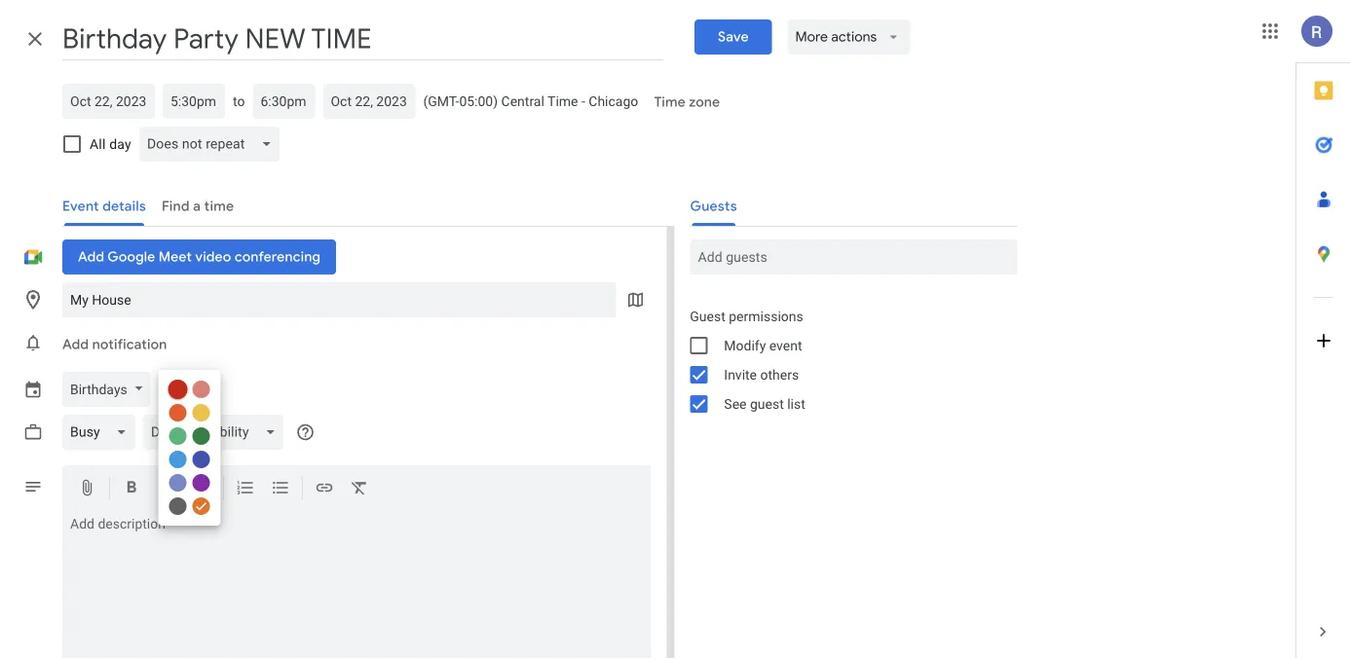 Task type: describe. For each thing, give the bounding box(es) containing it.
-
[[582, 93, 585, 109]]

more
[[795, 28, 828, 46]]

add
[[62, 336, 89, 354]]

0 horizontal spatial time
[[548, 93, 578, 109]]

End date text field
[[331, 90, 408, 113]]

modify
[[724, 338, 766, 354]]

event
[[769, 338, 802, 354]]

underline image
[[192, 478, 211, 501]]

tangerine, set event color menu item
[[169, 404, 187, 422]]

notification
[[92, 336, 167, 354]]

add notification button
[[55, 321, 175, 368]]

insert link image
[[315, 478, 334, 501]]

formatting options toolbar
[[62, 466, 651, 513]]

calendar color menu item
[[193, 498, 210, 515]]

see guest list
[[724, 396, 805, 412]]

Title text field
[[62, 18, 663, 60]]

central
[[501, 93, 544, 109]]

chicago
[[589, 93, 638, 109]]

more actions arrow_drop_down
[[795, 28, 902, 46]]

banana, set event color menu item
[[193, 404, 210, 422]]

all day
[[90, 136, 131, 152]]

lavender, set event color menu item
[[169, 474, 187, 492]]

arrow_drop_down
[[885, 28, 902, 46]]

time zone
[[654, 94, 720, 111]]

add notification
[[62, 336, 167, 354]]

Start time text field
[[170, 90, 217, 113]]

basil, set event color menu item
[[193, 428, 210, 445]]

Description text field
[[62, 516, 651, 659]]

all
[[90, 136, 106, 152]]

guest
[[750, 396, 784, 412]]

actions
[[831, 28, 877, 46]]

time inside 'button'
[[654, 94, 685, 111]]

group containing guest permissions
[[674, 302, 1017, 419]]

peacock, set event color menu item
[[169, 451, 187, 469]]

(gmt-05:00) central time - chicago
[[423, 93, 638, 109]]

invite
[[724, 367, 757, 383]]

remove formatting image
[[350, 478, 369, 501]]

others
[[760, 367, 799, 383]]



Task type: vqa. For each thing, say whether or not it's contained in the screenshot.
Lavender, set event color menu item
yes



Task type: locate. For each thing, give the bounding box(es) containing it.
day
[[109, 136, 131, 152]]

guest
[[690, 308, 726, 324]]

grape, set event color menu item
[[193, 474, 210, 492]]

see
[[724, 396, 747, 412]]

Guests text field
[[698, 240, 1010, 275]]

numbered list image
[[236, 478, 255, 501]]

permissions
[[729, 308, 803, 324]]

Location text field
[[70, 283, 608, 318]]

Start date text field
[[70, 90, 147, 113]]

group
[[674, 302, 1017, 419]]

to
[[233, 93, 245, 109]]

italic image
[[157, 478, 176, 501]]

invite others
[[724, 367, 799, 383]]

(gmt-
[[423, 93, 459, 109]]

tab list
[[1297, 63, 1350, 605]]

save
[[718, 28, 749, 46]]

bold image
[[122, 478, 141, 501]]

time
[[548, 93, 578, 109], [654, 94, 685, 111]]

time left zone
[[654, 94, 685, 111]]

1 horizontal spatial time
[[654, 94, 685, 111]]

time left the -
[[548, 93, 578, 109]]

05:00)
[[459, 93, 498, 109]]

modify event
[[724, 338, 802, 354]]

None field
[[139, 127, 288, 162], [62, 415, 143, 450], [143, 415, 292, 450], [139, 127, 288, 162], [62, 415, 143, 450], [143, 415, 292, 450]]

list
[[787, 396, 805, 412]]

guest permissions
[[690, 308, 803, 324]]

birthdays
[[70, 381, 127, 397]]

flamingo, set event color menu item
[[192, 380, 211, 399]]

graphite, set event color menu item
[[169, 498, 187, 515]]

save button
[[694, 19, 772, 55]]

bulleted list image
[[271, 478, 290, 501]]

tomato, set event color menu item
[[168, 380, 188, 399]]

zone
[[689, 94, 720, 111]]

blueberry, set event color menu item
[[193, 451, 210, 469]]

End time text field
[[261, 90, 307, 113]]

time zone button
[[646, 85, 728, 120]]

sage, set event color menu item
[[169, 428, 187, 445]]



